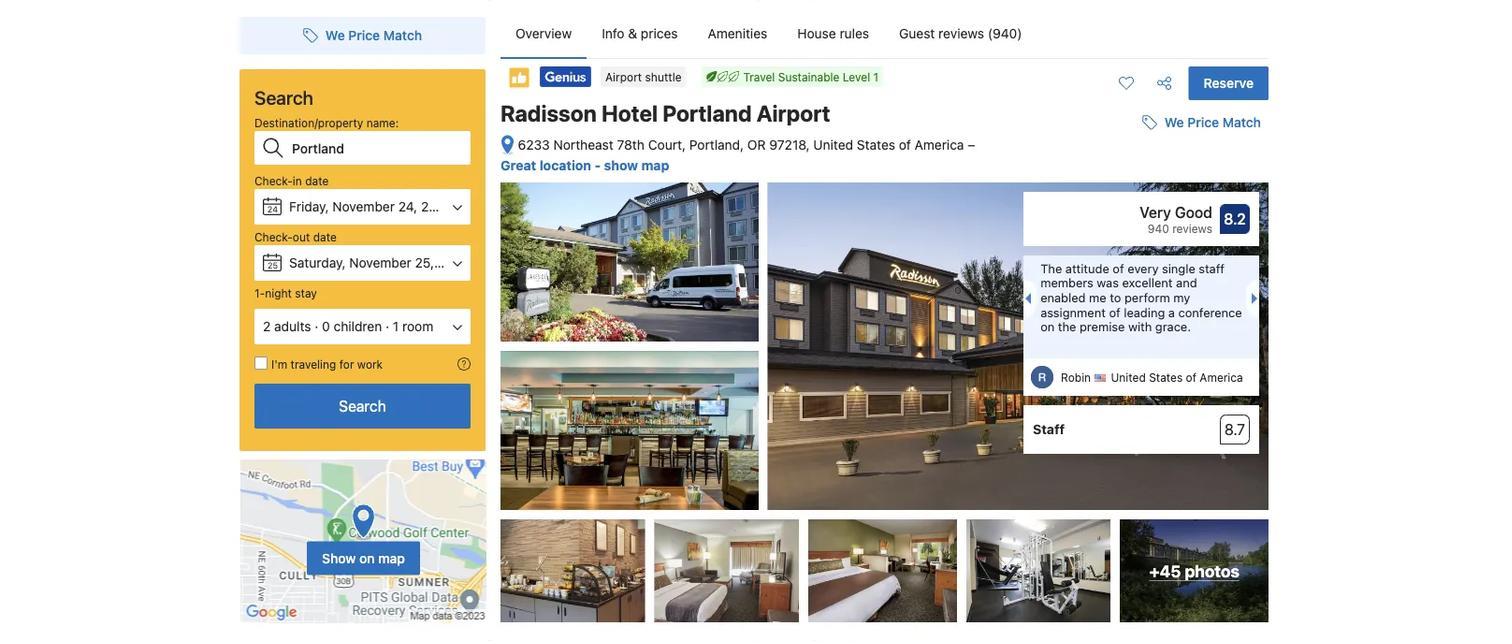 Task type: vqa. For each thing, say whether or not it's contained in the screenshot.
16 to the left
no



Task type: describe. For each thing, give the bounding box(es) containing it.
guest
[[900, 26, 935, 41]]

we price match button inside search section
[[296, 19, 430, 52]]

house rules link
[[783, 9, 885, 58]]

photos
[[1185, 561, 1240, 581]]

and
[[1177, 276, 1198, 290]]

valign  initial image
[[508, 66, 531, 89]]

1 inside button
[[393, 319, 399, 334]]

portland
[[663, 100, 752, 126]]

me
[[1090, 290, 1107, 305]]

out
[[293, 230, 310, 243]]

of down to
[[1110, 305, 1121, 319]]

overview
[[516, 26, 572, 41]]

of down the grace.
[[1187, 371, 1197, 384]]

97218,
[[770, 137, 810, 153]]

match for rightmost we price match dropdown button
[[1223, 115, 1262, 130]]

saturday, november 25, 2023
[[289, 255, 470, 271]]

–
[[968, 137, 976, 153]]

november for saturday,
[[349, 255, 412, 271]]

attitude
[[1066, 261, 1110, 275]]

to
[[1110, 290, 1122, 305]]

check- for out
[[255, 230, 293, 243]]

scored 8.2 element
[[1221, 204, 1251, 234]]

on inside the attitude of every single staff members was excellent and enabled me to perform my assignment of leading a conference on the premise with grace.
[[1041, 320, 1055, 334]]

info & prices
[[602, 26, 678, 41]]

show
[[604, 157, 638, 173]]

level
[[843, 70, 871, 83]]

children
[[334, 319, 382, 334]]

with
[[1129, 320, 1153, 334]]

2 adults · 0 children · 1 room
[[263, 319, 434, 334]]

previous image
[[1020, 293, 1032, 304]]

on inside search section
[[359, 550, 375, 566]]

enabled
[[1041, 290, 1086, 305]]

night
[[265, 286, 292, 300]]

if you select this option, we'll show you popular business travel features like breakfast, wifi and free parking. image
[[458, 358, 471, 371]]

rated very good element
[[1033, 201, 1213, 224]]

states inside 6233 northeast 78th court, portland, or 97218, united states of america – great location - show map
[[857, 137, 896, 153]]

friday, november 24, 2023
[[289, 199, 453, 214]]

6233 northeast 78th court, portland, or 97218, united states of america – great location - show map
[[501, 137, 976, 173]]

2 · from the left
[[386, 319, 389, 334]]

for
[[340, 358, 354, 371]]

very good 940 reviews
[[1140, 204, 1213, 235]]

search button
[[255, 384, 471, 429]]

check- for in
[[255, 174, 293, 187]]

show on map
[[322, 550, 405, 566]]

hotel
[[602, 100, 658, 126]]

+45 photos link
[[1121, 520, 1269, 623]]

map inside 6233 northeast 78th court, portland, or 97218, united states of america – great location - show map
[[642, 157, 670, 173]]

guest reviews (940)
[[900, 26, 1023, 41]]

friday,
[[289, 199, 329, 214]]

house
[[798, 26, 837, 41]]

excellent
[[1123, 276, 1173, 290]]

price for rightmost we price match dropdown button
[[1188, 115, 1220, 130]]

2023 for saturday, november 25, 2023
[[438, 255, 470, 271]]

november for friday,
[[333, 199, 395, 214]]

24,
[[399, 199, 418, 214]]

very
[[1140, 204, 1172, 222]]

room
[[403, 319, 434, 334]]

1 · from the left
[[315, 319, 319, 334]]

amenities link
[[693, 9, 783, 58]]

adults
[[274, 319, 311, 334]]

a
[[1169, 305, 1176, 319]]

travel
[[744, 70, 775, 83]]

1 vertical spatial airport
[[757, 100, 831, 126]]

destination/property
[[255, 116, 364, 129]]

assignment
[[1041, 305, 1106, 319]]

radisson hotel portland airport
[[501, 100, 831, 126]]

house rules
[[798, 26, 870, 41]]

+45
[[1150, 561, 1182, 581]]

guest reviews (940) link
[[885, 9, 1038, 58]]

2023 for friday, november 24, 2023
[[421, 199, 453, 214]]

travel sustainable level 1
[[744, 70, 879, 83]]

0 horizontal spatial search
[[255, 86, 314, 108]]

reviews inside very good 940 reviews
[[1173, 222, 1213, 235]]

show
[[322, 550, 356, 566]]

8.2
[[1225, 210, 1247, 228]]

date for check-out date
[[313, 230, 337, 243]]

members
[[1041, 276, 1094, 290]]

premise
[[1080, 320, 1126, 334]]

scored 8.7 element
[[1221, 415, 1251, 445]]

we for we price match dropdown button inside the search section
[[326, 28, 345, 43]]

or
[[748, 137, 766, 153]]

0
[[322, 319, 330, 334]]

radisson
[[501, 100, 597, 126]]

staff
[[1199, 261, 1225, 275]]

northeast
[[554, 137, 614, 153]]

conference
[[1179, 305, 1243, 319]]

traveling
[[291, 358, 336, 371]]

&
[[628, 26, 638, 41]]

destination/property name:
[[255, 116, 399, 129]]

i'm traveling for work
[[271, 358, 383, 371]]



Task type: locate. For each thing, give the bounding box(es) containing it.
0 vertical spatial we price match
[[326, 28, 422, 43]]

portland,
[[690, 137, 744, 153]]

the
[[1059, 320, 1077, 334]]

1 horizontal spatial ·
[[386, 319, 389, 334]]

the attitude of every single staff members was excellent and enabled me to perform my assignment of leading a conference on the premise with grace.
[[1041, 261, 1243, 334]]

good
[[1176, 204, 1213, 222]]

the
[[1041, 261, 1063, 275]]

0 vertical spatial november
[[333, 199, 395, 214]]

we inside search section
[[326, 28, 345, 43]]

0 horizontal spatial airport
[[606, 70, 642, 83]]

united right 97218,
[[814, 137, 854, 153]]

check-out date
[[255, 230, 337, 243]]

0 vertical spatial match
[[384, 28, 422, 43]]

united inside 6233 northeast 78th court, portland, or 97218, united states of america – great location - show map
[[814, 137, 854, 153]]

1 horizontal spatial airport
[[757, 100, 831, 126]]

(940)
[[988, 26, 1023, 41]]

0 horizontal spatial on
[[359, 550, 375, 566]]

1 horizontal spatial match
[[1223, 115, 1262, 130]]

0 horizontal spatial we price match
[[326, 28, 422, 43]]

airport
[[606, 70, 642, 83], [757, 100, 831, 126]]

1 horizontal spatial reviews
[[1173, 222, 1213, 235]]

25,
[[415, 255, 434, 271]]

Where are you going? field
[[285, 131, 471, 165]]

1 vertical spatial check-
[[255, 230, 293, 243]]

single
[[1163, 261, 1196, 275]]

prices
[[641, 26, 678, 41]]

we price match button up name:
[[296, 19, 430, 52]]

match for we price match dropdown button inside the search section
[[384, 28, 422, 43]]

1 vertical spatial states
[[1150, 371, 1183, 384]]

1 horizontal spatial price
[[1188, 115, 1220, 130]]

great location - show map button
[[501, 157, 670, 173]]

0 vertical spatial on
[[1041, 320, 1055, 334]]

america up the scored 8.7 element
[[1200, 371, 1244, 384]]

0 vertical spatial check-
[[255, 174, 293, 187]]

1 horizontal spatial we price match button
[[1135, 106, 1269, 140]]

grace.
[[1156, 320, 1192, 334]]

match up name:
[[384, 28, 422, 43]]

1
[[874, 70, 879, 83], [393, 319, 399, 334]]

we price match button
[[296, 19, 430, 52], [1135, 106, 1269, 140]]

airport shuttle
[[606, 70, 682, 83]]

info
[[602, 26, 625, 41]]

we for rightmost we price match dropdown button
[[1165, 115, 1185, 130]]

8.7
[[1225, 421, 1246, 439]]

match inside search section
[[384, 28, 422, 43]]

0 vertical spatial search
[[255, 86, 314, 108]]

we
[[326, 28, 345, 43], [1165, 115, 1185, 130]]

every
[[1128, 261, 1159, 275]]

price down reserve button
[[1188, 115, 1220, 130]]

we up destination/property name:
[[326, 28, 345, 43]]

· right children
[[386, 319, 389, 334]]

airport up 97218,
[[757, 100, 831, 126]]

1 horizontal spatial search
[[339, 397, 386, 415]]

0 horizontal spatial states
[[857, 137, 896, 153]]

1 vertical spatial we price match
[[1165, 115, 1262, 130]]

map down court,
[[642, 157, 670, 173]]

united down with
[[1112, 371, 1147, 384]]

1 vertical spatial november
[[349, 255, 412, 271]]

check-in date
[[255, 174, 329, 187]]

2023 right 24,
[[421, 199, 453, 214]]

0 vertical spatial united
[[814, 137, 854, 153]]

0 horizontal spatial map
[[378, 550, 405, 566]]

1 horizontal spatial united
[[1112, 371, 1147, 384]]

court,
[[648, 137, 686, 153]]

was
[[1097, 276, 1120, 290]]

we price match for we price match dropdown button inside the search section
[[326, 28, 422, 43]]

reviews left (940)
[[939, 26, 985, 41]]

0 horizontal spatial united
[[814, 137, 854, 153]]

price up name:
[[349, 28, 380, 43]]

we price match for rightmost we price match dropdown button
[[1165, 115, 1262, 130]]

price for we price match dropdown button inside the search section
[[349, 28, 380, 43]]

1 left room
[[393, 319, 399, 334]]

reserve button
[[1189, 66, 1269, 100]]

0 vertical spatial date
[[305, 174, 329, 187]]

leading
[[1124, 305, 1166, 319]]

we price match inside search section
[[326, 28, 422, 43]]

0 horizontal spatial america
[[915, 137, 965, 153]]

25
[[268, 260, 278, 270]]

if you select this option, we'll show you popular business travel features like breakfast, wifi and free parking. image
[[458, 358, 471, 371]]

saturday,
[[289, 255, 346, 271]]

1 vertical spatial we
[[1165, 115, 1185, 130]]

0 horizontal spatial price
[[349, 28, 380, 43]]

reviews down "good"
[[1173, 222, 1213, 235]]

on right the show
[[359, 550, 375, 566]]

on left the
[[1041, 320, 1055, 334]]

click to open map view image
[[501, 135, 515, 156]]

1 vertical spatial reviews
[[1173, 222, 1213, 235]]

we price match
[[326, 28, 422, 43], [1165, 115, 1262, 130]]

states down the level
[[857, 137, 896, 153]]

2 check- from the top
[[255, 230, 293, 243]]

-
[[595, 157, 601, 173]]

1 horizontal spatial map
[[642, 157, 670, 173]]

1 vertical spatial america
[[1200, 371, 1244, 384]]

location
[[540, 157, 592, 173]]

0 vertical spatial map
[[642, 157, 670, 173]]

america
[[915, 137, 965, 153], [1200, 371, 1244, 384]]

we price match button down reserve button
[[1135, 106, 1269, 140]]

price
[[349, 28, 380, 43], [1188, 115, 1220, 130]]

0 vertical spatial states
[[857, 137, 896, 153]]

0 vertical spatial airport
[[606, 70, 642, 83]]

amenities
[[708, 26, 768, 41]]

1 vertical spatial map
[[378, 550, 405, 566]]

0 vertical spatial 2023
[[421, 199, 453, 214]]

date for check-in date
[[305, 174, 329, 187]]

date right out
[[313, 230, 337, 243]]

sustainable
[[779, 70, 840, 83]]

1-night stay
[[255, 286, 317, 300]]

check-
[[255, 174, 293, 187], [255, 230, 293, 243]]

2023 right 25,
[[438, 255, 470, 271]]

reviews
[[939, 26, 985, 41], [1173, 222, 1213, 235]]

map inside search section
[[378, 550, 405, 566]]

0 horizontal spatial we price match button
[[296, 19, 430, 52]]

2 adults · 0 children · 1 room button
[[255, 309, 471, 344]]

my
[[1174, 290, 1191, 305]]

of up was
[[1113, 261, 1125, 275]]

search inside button
[[339, 397, 386, 415]]

1 vertical spatial match
[[1223, 115, 1262, 130]]

staff
[[1033, 422, 1065, 437]]

1 horizontal spatial we price match
[[1165, 115, 1262, 130]]

info & prices link
[[587, 9, 693, 58]]

check- down 24
[[255, 230, 293, 243]]

america inside 6233 northeast 78th court, portland, or 97218, united states of america – great location - show map
[[915, 137, 965, 153]]

we price match up name:
[[326, 28, 422, 43]]

78th
[[617, 137, 645, 153]]

show on map button
[[240, 459, 488, 625], [307, 542, 420, 575]]

match down reserve button
[[1223, 115, 1262, 130]]

1 vertical spatial we price match button
[[1135, 106, 1269, 140]]

search down the work
[[339, 397, 386, 415]]

name:
[[367, 116, 399, 129]]

1 vertical spatial date
[[313, 230, 337, 243]]

map right the show
[[378, 550, 405, 566]]

november left 25,
[[349, 255, 412, 271]]

0 vertical spatial price
[[349, 28, 380, 43]]

1 vertical spatial united
[[1112, 371, 1147, 384]]

1 horizontal spatial we
[[1165, 115, 1185, 130]]

+45 photos
[[1150, 561, 1240, 581]]

search up destination/property
[[255, 86, 314, 108]]

1 vertical spatial on
[[359, 550, 375, 566]]

reserve
[[1204, 75, 1254, 91]]

of
[[899, 137, 912, 153], [1113, 261, 1125, 275], [1110, 305, 1121, 319], [1187, 371, 1197, 384]]

1 check- from the top
[[255, 174, 293, 187]]

1-
[[255, 286, 265, 300]]

0 vertical spatial we price match button
[[296, 19, 430, 52]]

0 vertical spatial america
[[915, 137, 965, 153]]

i'm
[[271, 358, 288, 371]]

1 right the level
[[874, 70, 879, 83]]

1 horizontal spatial america
[[1200, 371, 1244, 384]]

airport up the hotel
[[606, 70, 642, 83]]

of inside 6233 northeast 78th court, portland, or 97218, united states of america – great location - show map
[[899, 137, 912, 153]]

0 horizontal spatial match
[[384, 28, 422, 43]]

search section
[[232, 2, 493, 625]]

0 vertical spatial 1
[[874, 70, 879, 83]]

1 vertical spatial 1
[[393, 319, 399, 334]]

rules
[[840, 26, 870, 41]]

on
[[1041, 320, 1055, 334], [359, 550, 375, 566]]

0 horizontal spatial we
[[326, 28, 345, 43]]

november
[[333, 199, 395, 214], [349, 255, 412, 271]]

1 horizontal spatial 1
[[874, 70, 879, 83]]

date right in
[[305, 174, 329, 187]]

overview link
[[501, 9, 587, 58]]

1 vertical spatial price
[[1188, 115, 1220, 130]]

check- up 24
[[255, 174, 293, 187]]

0 horizontal spatial reviews
[[939, 26, 985, 41]]

robin
[[1062, 371, 1092, 384]]

price inside search section
[[349, 28, 380, 43]]

1 vertical spatial 2023
[[438, 255, 470, 271]]

match
[[384, 28, 422, 43], [1223, 115, 1262, 130]]

of left –
[[899, 137, 912, 153]]

1 horizontal spatial on
[[1041, 320, 1055, 334]]

0 horizontal spatial 1
[[393, 319, 399, 334]]

0 vertical spatial reviews
[[939, 26, 985, 41]]

· left 0
[[315, 319, 319, 334]]

0 horizontal spatial ·
[[315, 319, 319, 334]]

work
[[357, 358, 383, 371]]

next image
[[1252, 293, 1264, 304]]

november left 24,
[[333, 199, 395, 214]]

america left –
[[915, 137, 965, 153]]

shuttle
[[646, 70, 682, 83]]

perform
[[1125, 290, 1171, 305]]

24
[[268, 204, 278, 214]]

map
[[642, 157, 670, 173], [378, 550, 405, 566]]

1 vertical spatial search
[[339, 397, 386, 415]]

great
[[501, 157, 537, 173]]

states
[[857, 137, 896, 153], [1150, 371, 1183, 384]]

0 vertical spatial we
[[326, 28, 345, 43]]

1 horizontal spatial states
[[1150, 371, 1183, 384]]

we up very
[[1165, 115, 1185, 130]]

940
[[1148, 222, 1170, 235]]

·
[[315, 319, 319, 334], [386, 319, 389, 334]]

we price match down reserve button
[[1165, 115, 1262, 130]]

search
[[255, 86, 314, 108], [339, 397, 386, 415]]

states down the grace.
[[1150, 371, 1183, 384]]

2
[[263, 319, 271, 334]]



